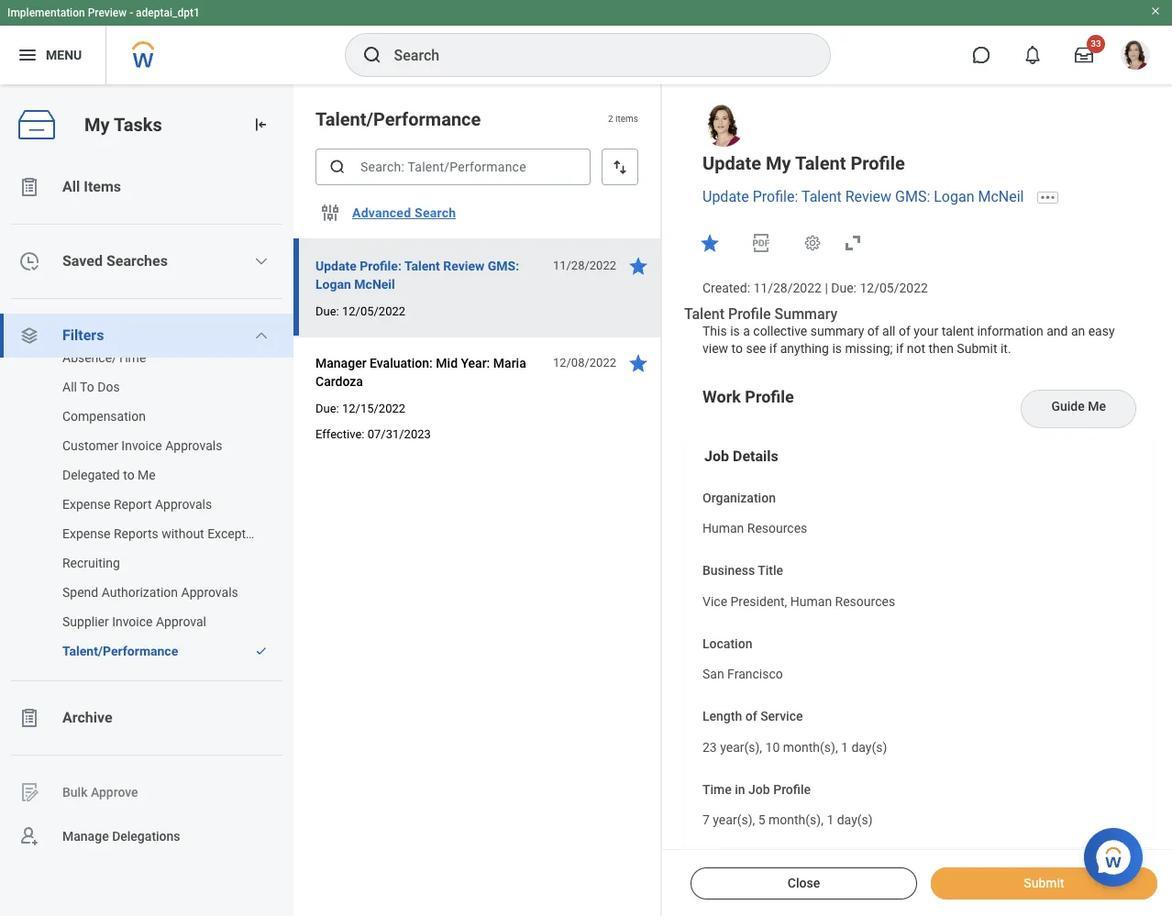 Task type: vqa. For each thing, say whether or not it's contained in the screenshot.
Default
no



Task type: locate. For each thing, give the bounding box(es) containing it.
update profile: talent review gms: logan mcneil link
[[703, 188, 1024, 206]]

1 chevron down image from the top
[[254, 254, 269, 269]]

1 vertical spatial approvals
[[155, 497, 212, 512]]

1 horizontal spatial me
[[1088, 399, 1106, 413]]

day(s) for 7 year(s), 5 month(s), 1 day(s)
[[837, 813, 873, 828]]

talent/performance down search image
[[316, 108, 481, 130]]

approvals up without
[[155, 497, 212, 512]]

searches
[[106, 252, 168, 270]]

0 vertical spatial clipboard image
[[18, 176, 40, 198]]

year(s), right 7
[[713, 813, 755, 828]]

manage delegations link
[[0, 815, 294, 859]]

0 vertical spatial year(s),
[[720, 740, 762, 755]]

2 chevron down image from the top
[[254, 328, 269, 343]]

bulk approve link
[[0, 771, 294, 815]]

1 horizontal spatial to
[[732, 341, 743, 356]]

expense down delegated
[[62, 497, 111, 512]]

0 vertical spatial all
[[62, 178, 80, 195]]

0 horizontal spatial talent/performance
[[62, 644, 178, 659]]

not
[[907, 341, 926, 356]]

1 horizontal spatial 11/28/2022
[[754, 281, 822, 295]]

0 horizontal spatial me
[[138, 468, 156, 483]]

0 horizontal spatial logan
[[316, 277, 351, 292]]

human
[[703, 521, 744, 536], [791, 594, 832, 609]]

2 all from the top
[[62, 380, 77, 394]]

your
[[914, 323, 939, 338]]

of right the length
[[746, 709, 757, 724]]

list containing absence/time
[[0, 343, 294, 666]]

due: up effective:
[[316, 402, 339, 416]]

1 vertical spatial 1
[[827, 813, 834, 828]]

1 vertical spatial 11/28/2022
[[754, 281, 822, 295]]

list
[[0, 165, 294, 859], [0, 343, 294, 666]]

update profile: talent review gms: logan mcneil button
[[316, 255, 543, 295]]

day(s) inside the length of service element
[[852, 740, 887, 755]]

1 horizontal spatial resources
[[835, 594, 895, 609]]

created:
[[703, 281, 750, 295]]

1 vertical spatial to
[[123, 468, 135, 483]]

approvals inside "button"
[[165, 438, 222, 453]]

me right guide
[[1088, 399, 1106, 413]]

human inside business title element
[[791, 594, 832, 609]]

talent inside talent profile summary this is a collective summary of all of your talent information and an easy view to see if anything is missing; if not then submit it.
[[684, 305, 725, 322]]

1 list from the top
[[0, 165, 294, 859]]

0 vertical spatial job
[[705, 447, 729, 465]]

0 vertical spatial resources
[[747, 521, 808, 536]]

chevron down image for filters
[[254, 328, 269, 343]]

spend
[[62, 585, 98, 600]]

close environment banner image
[[1150, 6, 1161, 17]]

clipboard image for archive
[[18, 707, 40, 729]]

profile up is a
[[728, 305, 771, 322]]

1 vertical spatial invoice
[[112, 615, 153, 629]]

0 vertical spatial logan
[[934, 188, 975, 206]]

due: right |
[[831, 281, 857, 295]]

1 expense from the top
[[62, 497, 111, 512]]

1 vertical spatial due:
[[316, 305, 339, 318]]

2 list from the top
[[0, 343, 294, 666]]

mid
[[436, 356, 458, 371]]

2 vertical spatial update
[[316, 259, 357, 273]]

absence/time button
[[0, 343, 275, 372]]

1 vertical spatial all
[[62, 380, 77, 394]]

profile: down the update my talent profile
[[753, 188, 798, 206]]

23 year(s), 10 month(s), 1 day(s)
[[703, 740, 887, 755]]

month(s), inside time in job profile element
[[769, 813, 824, 828]]

1 vertical spatial logan
[[316, 277, 351, 292]]

due: for manager evaluation: mid year: maria cardoza
[[316, 402, 339, 416]]

job details element
[[684, 432, 1154, 848]]

invoice down spend authorization approvals button
[[112, 615, 153, 629]]

2 vertical spatial approvals
[[181, 585, 238, 600]]

clipboard image inside archive button
[[18, 707, 40, 729]]

0 vertical spatial me
[[1088, 399, 1106, 413]]

rename image
[[18, 782, 40, 804]]

0 horizontal spatial human
[[703, 521, 744, 536]]

of
[[868, 323, 879, 338], [899, 323, 911, 338], [746, 709, 757, 724]]

talent/performance inside item list 'element'
[[316, 108, 481, 130]]

1 vertical spatial year(s),
[[713, 813, 755, 828]]

configure image
[[319, 202, 341, 224]]

11/28/2022
[[553, 259, 616, 272], [754, 281, 822, 295]]

approval
[[156, 615, 206, 629]]

0 vertical spatial talent/performance
[[316, 108, 481, 130]]

1 vertical spatial review
[[443, 259, 485, 273]]

1 vertical spatial talent/performance
[[62, 644, 178, 659]]

talent up the update profile: talent review gms: logan mcneil link
[[795, 152, 846, 174]]

year(s), inside the length of service element
[[720, 740, 762, 755]]

job right in
[[749, 782, 770, 797]]

1 clipboard image from the top
[[18, 176, 40, 198]]

1 vertical spatial chevron down image
[[254, 328, 269, 343]]

recruiting
[[62, 556, 120, 571]]

human right president,
[[791, 594, 832, 609]]

of left all
[[868, 323, 879, 338]]

me inside work profile region
[[1088, 399, 1106, 413]]

1 vertical spatial job
[[749, 782, 770, 797]]

expense report approvals button
[[0, 490, 275, 519]]

1 horizontal spatial job
[[749, 782, 770, 797]]

approvals for customer invoice approvals
[[165, 438, 222, 453]]

summary
[[775, 305, 838, 322]]

11/28/2022 inside item list 'element'
[[553, 259, 616, 272]]

month(s), right the 5
[[769, 813, 824, 828]]

menu button
[[0, 26, 106, 84]]

review up fullscreen image
[[846, 188, 892, 206]]

human down organization at right
[[703, 521, 744, 536]]

length of service
[[703, 709, 803, 724]]

profile: inside update profile: talent review gms: logan mcneil
[[360, 259, 402, 273]]

chevron down image
[[254, 254, 269, 269], [254, 328, 269, 343]]

job left details
[[705, 447, 729, 465]]

review down search
[[443, 259, 485, 273]]

san
[[703, 667, 724, 682]]

month(s),
[[783, 740, 838, 755], [769, 813, 824, 828]]

talent/performance down supplier invoice approval
[[62, 644, 178, 659]]

me
[[1088, 399, 1106, 413], [138, 468, 156, 483]]

organization element
[[703, 510, 808, 538]]

president,
[[731, 594, 787, 609]]

update profile: talent review gms: logan mcneil up fullscreen image
[[703, 188, 1024, 206]]

1 horizontal spatial of
[[868, 323, 879, 338]]

profile:
[[753, 188, 798, 206], [360, 259, 402, 273]]

manager evaluation: mid year: maria cardoza
[[316, 356, 526, 389]]

talent profile summary this is a collective summary of all of your talent information and an easy view to see if anything is missing; if not then submit it.
[[684, 305, 1118, 356]]

if right see
[[770, 341, 777, 356]]

is a
[[730, 323, 750, 338]]

12/15/2022
[[342, 402, 406, 416]]

gms: inside update profile: talent review gms: logan mcneil
[[488, 259, 519, 273]]

0 horizontal spatial my
[[84, 113, 110, 135]]

missing;
[[845, 341, 893, 356]]

year(s), right the "23"
[[720, 740, 762, 755]]

month(s), right 10
[[783, 740, 838, 755]]

to up report
[[123, 468, 135, 483]]

report
[[114, 497, 152, 512]]

1 right 10
[[841, 740, 849, 755]]

1 all from the top
[[62, 178, 80, 195]]

1 inside the length of service element
[[841, 740, 849, 755]]

review inside update profile: talent review gms: logan mcneil
[[443, 259, 485, 273]]

clipboard image inside all items button
[[18, 176, 40, 198]]

submit inside talent profile summary this is a collective summary of all of your talent information and an easy view to see if anything is missing; if not then submit it.
[[957, 341, 998, 356]]

1 horizontal spatial profile:
[[753, 188, 798, 206]]

delegated to me button
[[0, 461, 275, 490]]

clipboard image
[[18, 176, 40, 198], [18, 707, 40, 729]]

1 horizontal spatial submit
[[1024, 876, 1065, 891]]

1 vertical spatial star image
[[627, 255, 649, 277]]

search image
[[328, 158, 347, 176]]

of right all
[[899, 323, 911, 338]]

filters button
[[0, 314, 294, 358]]

5
[[758, 813, 766, 828]]

star image
[[699, 232, 721, 254], [627, 255, 649, 277]]

0 vertical spatial 11/28/2022
[[553, 259, 616, 272]]

1 horizontal spatial 1
[[841, 740, 849, 755]]

1 vertical spatial update
[[703, 188, 749, 206]]

menu banner
[[0, 0, 1172, 84]]

0 horizontal spatial gms:
[[488, 259, 519, 273]]

1 vertical spatial update profile: talent review gms: logan mcneil
[[316, 259, 519, 292]]

0 horizontal spatial submit
[[957, 341, 998, 356]]

12/05/2022 up all
[[860, 281, 928, 295]]

perspective image
[[18, 325, 40, 347]]

to down is a
[[732, 341, 743, 356]]

mcneil
[[978, 188, 1024, 206], [354, 277, 395, 292]]

approvals for expense report approvals
[[155, 497, 212, 512]]

0 vertical spatial invoice
[[121, 438, 162, 453]]

2 vertical spatial due:
[[316, 402, 339, 416]]

0 vertical spatial 12/05/2022
[[860, 281, 928, 295]]

approvals down 'compensation' button
[[165, 438, 222, 453]]

talent down search
[[404, 259, 440, 273]]

sort image
[[611, 158, 629, 176]]

it.
[[1001, 341, 1011, 356]]

0 horizontal spatial to
[[123, 468, 135, 483]]

is
[[832, 341, 842, 356]]

clipboard image left archive
[[18, 707, 40, 729]]

anything
[[780, 341, 829, 356]]

expense up 'recruiting'
[[62, 527, 111, 541]]

0 horizontal spatial 1
[[827, 813, 834, 828]]

me down customer invoice approvals
[[138, 468, 156, 483]]

2 expense from the top
[[62, 527, 111, 541]]

0 horizontal spatial of
[[746, 709, 757, 724]]

1 vertical spatial gms:
[[488, 259, 519, 273]]

see
[[746, 341, 766, 356]]

12/05/2022 up evaluation: in the top left of the page
[[342, 305, 406, 318]]

effective: 07/31/2023
[[316, 427, 431, 441]]

my up view printable version (pdf) "icon"
[[766, 152, 791, 174]]

clipboard image left all items
[[18, 176, 40, 198]]

1 horizontal spatial review
[[846, 188, 892, 206]]

0 horizontal spatial resources
[[747, 521, 808, 536]]

0 horizontal spatial 11/28/2022
[[553, 259, 616, 272]]

my left the tasks
[[84, 113, 110, 135]]

bulk approve
[[62, 785, 138, 800]]

archive
[[62, 709, 112, 727]]

0 vertical spatial approvals
[[165, 438, 222, 453]]

0 vertical spatial star image
[[699, 232, 721, 254]]

an
[[1071, 323, 1085, 338]]

justify image
[[17, 44, 39, 66]]

talent up this
[[684, 305, 725, 322]]

expense
[[62, 497, 111, 512], [62, 527, 111, 541]]

manager evaluation: mid year: maria cardoza button
[[316, 352, 543, 393]]

spend authorization approvals
[[62, 585, 238, 600]]

approvals up approval
[[181, 585, 238, 600]]

1 inside time in job profile element
[[827, 813, 834, 828]]

1 vertical spatial expense
[[62, 527, 111, 541]]

expense report approvals
[[62, 497, 212, 512]]

1 vertical spatial submit
[[1024, 876, 1065, 891]]

2 if from the left
[[896, 341, 904, 356]]

1 horizontal spatial if
[[896, 341, 904, 356]]

without
[[162, 527, 204, 541]]

12/05/2022 inside item list 'element'
[[342, 305, 406, 318]]

1 vertical spatial human
[[791, 594, 832, 609]]

1 right the 5
[[827, 813, 834, 828]]

chevron down image inside filters dropdown button
[[254, 328, 269, 343]]

month(s), inside the length of service element
[[783, 740, 838, 755]]

12/08/2022
[[553, 356, 616, 370]]

compensation
[[62, 409, 146, 424]]

update profile: talent review gms: logan mcneil
[[703, 188, 1024, 206], [316, 259, 519, 292]]

guide me
[[1052, 399, 1106, 413]]

profile: up due: 12/05/2022
[[360, 259, 402, 273]]

preview
[[88, 6, 127, 19]]

day(s) for 23 year(s), 10 month(s), 1 day(s)
[[852, 740, 887, 755]]

business
[[703, 563, 755, 578]]

talent/performance button
[[0, 637, 246, 666]]

0 vertical spatial month(s),
[[783, 740, 838, 755]]

1 vertical spatial 12/05/2022
[[342, 305, 406, 318]]

all items button
[[0, 165, 294, 209]]

0 horizontal spatial update profile: talent review gms: logan mcneil
[[316, 259, 519, 292]]

1 vertical spatial mcneil
[[354, 277, 395, 292]]

0 vertical spatial submit
[[957, 341, 998, 356]]

and
[[1047, 323, 1068, 338]]

0 vertical spatial expense
[[62, 497, 111, 512]]

to
[[732, 341, 743, 356], [123, 468, 135, 483]]

item list element
[[294, 84, 662, 916]]

customer
[[62, 438, 118, 453]]

invoice
[[121, 438, 162, 453], [112, 615, 153, 629]]

review
[[846, 188, 892, 206], [443, 259, 485, 273]]

2 horizontal spatial of
[[899, 323, 911, 338]]

close button
[[691, 868, 917, 900]]

gear image
[[804, 234, 822, 252]]

1 vertical spatial resources
[[835, 594, 895, 609]]

1 horizontal spatial talent/performance
[[316, 108, 481, 130]]

1 horizontal spatial human
[[791, 594, 832, 609]]

0 horizontal spatial profile:
[[360, 259, 402, 273]]

service
[[761, 709, 803, 724]]

due: up "manager"
[[316, 305, 339, 318]]

1 horizontal spatial star image
[[699, 232, 721, 254]]

1 vertical spatial profile:
[[360, 259, 402, 273]]

if left not
[[896, 341, 904, 356]]

0 horizontal spatial 12/05/2022
[[342, 305, 406, 318]]

7
[[703, 813, 710, 828]]

0 vertical spatial gms:
[[895, 188, 930, 206]]

0 vertical spatial 1
[[841, 740, 849, 755]]

all inside button
[[62, 380, 77, 394]]

1 vertical spatial me
[[138, 468, 156, 483]]

update profile: talent review gms: logan mcneil down advanced search on the left
[[316, 259, 519, 292]]

1 vertical spatial day(s)
[[837, 813, 873, 828]]

2 clipboard image from the top
[[18, 707, 40, 729]]

invoice inside button
[[112, 615, 153, 629]]

0 horizontal spatial mcneil
[[354, 277, 395, 292]]

year(s), inside time in job profile element
[[713, 813, 755, 828]]

search image
[[361, 44, 383, 66]]

invoice up delegated to me button
[[121, 438, 162, 453]]

0 vertical spatial chevron down image
[[254, 254, 269, 269]]

2 items
[[608, 114, 638, 124]]

all left to
[[62, 380, 77, 394]]

0 vertical spatial my
[[84, 113, 110, 135]]

0 vertical spatial day(s)
[[852, 740, 887, 755]]

business title element
[[703, 583, 895, 611]]

invoice for approvals
[[121, 438, 162, 453]]

day(s) inside time in job profile element
[[837, 813, 873, 828]]

0 vertical spatial update profile: talent review gms: logan mcneil
[[703, 188, 1024, 206]]

all left items
[[62, 178, 80, 195]]

1 horizontal spatial mcneil
[[978, 188, 1024, 206]]

invoice inside "button"
[[121, 438, 162, 453]]

1 horizontal spatial my
[[766, 152, 791, 174]]

0 horizontal spatial if
[[770, 341, 777, 356]]

0 horizontal spatial review
[[443, 259, 485, 273]]

talent/performance inside talent/performance button
[[62, 644, 178, 659]]

0 vertical spatial to
[[732, 341, 743, 356]]

work profile region
[[684, 386, 1154, 916]]

0 horizontal spatial job
[[705, 447, 729, 465]]

1 vertical spatial month(s),
[[769, 813, 824, 828]]

all inside button
[[62, 178, 80, 195]]

day(s)
[[852, 740, 887, 755], [837, 813, 873, 828]]

approvals for spend authorization approvals
[[181, 585, 238, 600]]

profile up time in job profile element
[[774, 782, 811, 797]]

0 vertical spatial human
[[703, 521, 744, 536]]



Task type: describe. For each thing, give the bounding box(es) containing it.
to
[[80, 380, 94, 394]]

0 vertical spatial update
[[703, 152, 761, 174]]

all to dos button
[[0, 372, 275, 402]]

implementation preview -   adeptai_dpt1
[[7, 6, 200, 19]]

fullscreen image
[[842, 232, 864, 254]]

resources inside the organization element
[[747, 521, 808, 536]]

all items
[[62, 178, 121, 195]]

1 for length of service
[[841, 740, 849, 755]]

profile inside talent profile summary this is a collective summary of all of your talent information and an easy view to see if anything is missing; if not then submit it.
[[728, 305, 771, 322]]

supplier invoice approval
[[62, 615, 206, 629]]

list containing all items
[[0, 165, 294, 859]]

time
[[703, 782, 732, 797]]

all for all to dos
[[62, 380, 77, 394]]

0 horizontal spatial star image
[[627, 255, 649, 277]]

this
[[703, 323, 727, 338]]

1 horizontal spatial logan
[[934, 188, 975, 206]]

0 vertical spatial due:
[[831, 281, 857, 295]]

0 vertical spatial mcneil
[[978, 188, 1024, 206]]

created: 11/28/2022 | due: 12/05/2022
[[703, 281, 928, 295]]

manager
[[316, 356, 367, 371]]

supplier
[[62, 615, 109, 629]]

dos
[[97, 380, 120, 394]]

resources inside business title element
[[835, 594, 895, 609]]

guide me button
[[1022, 391, 1136, 427]]

33
[[1091, 39, 1101, 49]]

1 horizontal spatial update profile: talent review gms: logan mcneil
[[703, 188, 1024, 206]]

profile right work
[[745, 387, 794, 406]]

submit button
[[931, 868, 1158, 900]]

Search Workday  search field
[[394, 35, 792, 75]]

Search: Talent/Performance text field
[[316, 149, 591, 185]]

my tasks element
[[0, 84, 294, 916]]

manage
[[62, 829, 109, 844]]

evaluation:
[[370, 356, 433, 371]]

clock check image
[[18, 250, 40, 272]]

vice president, human resources
[[703, 594, 895, 609]]

human inside the organization element
[[703, 521, 744, 536]]

1 vertical spatial my
[[766, 152, 791, 174]]

location element
[[703, 656, 783, 684]]

invoice for approval
[[112, 615, 153, 629]]

human resources
[[703, 521, 808, 536]]

bulk
[[62, 785, 88, 800]]

maria
[[493, 356, 526, 371]]

delegations
[[112, 829, 180, 844]]

year:
[[461, 356, 490, 371]]

my tasks
[[84, 113, 162, 135]]

location
[[703, 636, 753, 651]]

profile logan mcneil image
[[1121, 40, 1150, 73]]

delegated to me
[[62, 468, 156, 483]]

recruiting button
[[0, 549, 275, 578]]

1 horizontal spatial gms:
[[895, 188, 930, 206]]

supplier invoice approval button
[[0, 607, 275, 637]]

work
[[703, 387, 741, 406]]

filters
[[62, 327, 104, 344]]

transformation import image
[[251, 116, 270, 134]]

cardoza
[[316, 374, 363, 389]]

tasks
[[114, 113, 162, 135]]

items
[[84, 178, 121, 195]]

logan inside update profile: talent review gms: logan mcneil
[[316, 277, 351, 292]]

effective:
[[316, 427, 365, 441]]

talent information
[[942, 323, 1044, 338]]

collective summary
[[753, 323, 864, 338]]

view printable version (pdf) image
[[750, 232, 772, 254]]

implementation
[[7, 6, 85, 19]]

update inside update profile: talent review gms: logan mcneil
[[316, 259, 357, 273]]

me inside my tasks element
[[138, 468, 156, 483]]

to inside talent profile summary this is a collective summary of all of your talent information and an easy view to see if anything is missing; if not then submit it.
[[732, 341, 743, 356]]

submit inside button
[[1024, 876, 1065, 891]]

33 button
[[1064, 35, 1105, 75]]

compensation button
[[0, 402, 275, 431]]

all for all items
[[62, 178, 80, 195]]

expense for expense report approvals
[[62, 497, 111, 512]]

guide
[[1052, 399, 1085, 413]]

customer invoice approvals
[[62, 438, 222, 453]]

of inside job details element
[[746, 709, 757, 724]]

talent inside update profile: talent review gms: logan mcneil
[[404, 259, 440, 273]]

exceptions
[[207, 527, 270, 541]]

0 vertical spatial review
[[846, 188, 892, 206]]

advanced
[[352, 205, 411, 220]]

month(s), for length of service
[[783, 740, 838, 755]]

expense reports without exceptions button
[[0, 519, 275, 549]]

year(s), for time
[[713, 813, 755, 828]]

employee's photo (logan mcneil) image
[[703, 105, 745, 147]]

length of service element
[[703, 729, 887, 757]]

check image
[[255, 645, 268, 658]]

talent down the update my talent profile
[[802, 188, 842, 206]]

profile up the update profile: talent review gms: logan mcneil link
[[851, 152, 905, 174]]

expense for expense reports without exceptions
[[62, 527, 111, 541]]

2
[[608, 114, 613, 124]]

advanced search button
[[345, 194, 463, 231]]

items
[[616, 114, 638, 124]]

update my talent profile
[[703, 152, 905, 174]]

07/31/2023
[[368, 427, 431, 441]]

manage delegations
[[62, 829, 180, 844]]

0 vertical spatial profile:
[[753, 188, 798, 206]]

archive button
[[0, 696, 294, 740]]

vice
[[703, 594, 728, 609]]

due: 12/15/2022
[[316, 402, 406, 416]]

close
[[788, 876, 820, 891]]

month(s), for time in job profile
[[769, 813, 824, 828]]

chevron down image for saved searches
[[254, 254, 269, 269]]

saved
[[62, 252, 103, 270]]

1 if from the left
[[770, 341, 777, 356]]

update profile: talent review gms: logan mcneil inside button
[[316, 259, 519, 292]]

inbox large image
[[1075, 46, 1093, 64]]

business title
[[703, 563, 783, 578]]

francisco
[[728, 667, 783, 682]]

clipboard image for all items
[[18, 176, 40, 198]]

to inside button
[[123, 468, 135, 483]]

due: 12/05/2022
[[316, 305, 406, 318]]

authorization
[[102, 585, 178, 600]]

year(s), for length
[[720, 740, 762, 755]]

7 year(s), 5 month(s), 1 day(s)
[[703, 813, 873, 828]]

star image
[[627, 352, 649, 374]]

10
[[766, 740, 780, 755]]

title
[[758, 563, 783, 578]]

menu
[[46, 47, 82, 62]]

all to dos
[[62, 380, 120, 394]]

saved searches button
[[0, 239, 294, 283]]

profile inside job details element
[[774, 782, 811, 797]]

all
[[883, 323, 896, 338]]

user plus image
[[18, 826, 40, 848]]

expense reports without exceptions
[[62, 527, 270, 541]]

1 horizontal spatial 12/05/2022
[[860, 281, 928, 295]]

1 for time in job profile
[[827, 813, 834, 828]]

advanced search
[[352, 205, 456, 220]]

in
[[735, 782, 745, 797]]

due: for update profile: talent review gms: logan mcneil
[[316, 305, 339, 318]]

|
[[825, 281, 828, 295]]

spend authorization approvals button
[[0, 578, 275, 607]]

mcneil inside update profile: talent review gms: logan mcneil
[[354, 277, 395, 292]]

reports
[[114, 527, 158, 541]]

notifications large image
[[1024, 46, 1042, 64]]

customer invoice approvals button
[[0, 431, 275, 461]]

time in job profile element
[[703, 802, 873, 829]]



